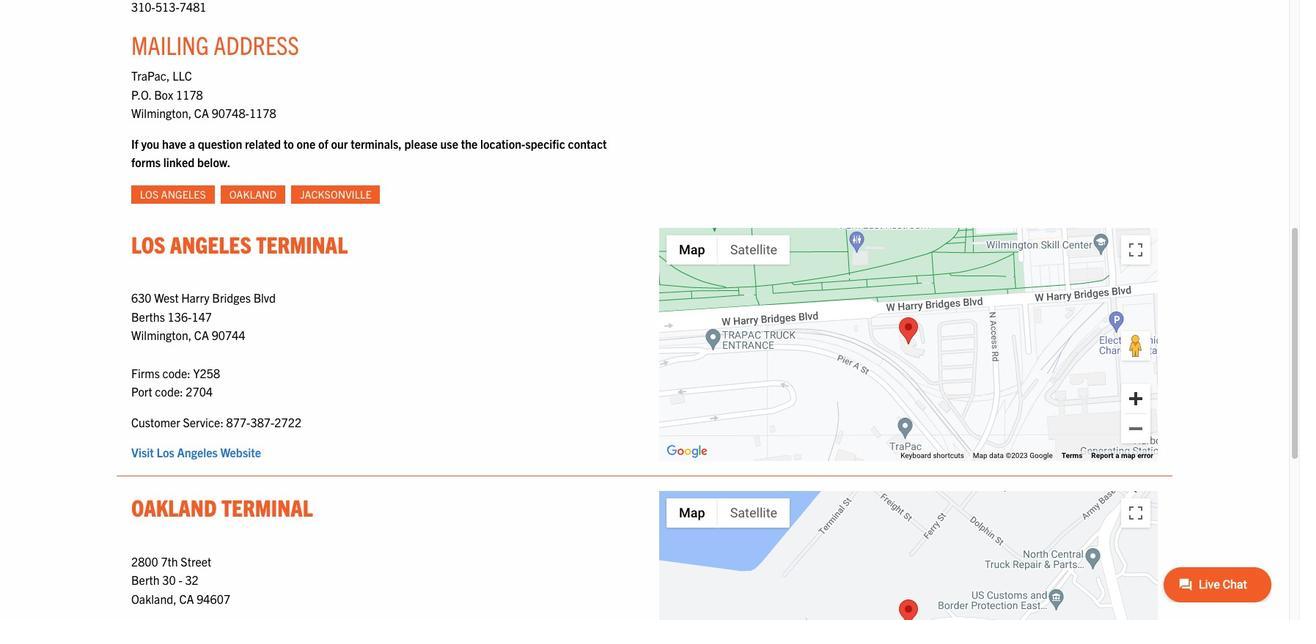 Task type: locate. For each thing, give the bounding box(es) containing it.
map region
[[591, 193, 1300, 568], [606, 398, 1170, 620]]

visit
[[131, 445, 154, 460]]

oakland
[[229, 188, 277, 201], [131, 493, 217, 522]]

0 vertical spatial a
[[189, 136, 195, 151]]

1 vertical spatial los
[[131, 229, 165, 258]]

2 map button from the top
[[667, 499, 718, 528]]

angeles down service:
[[177, 445, 218, 460]]

1178 up related
[[249, 106, 276, 120]]

los right visit
[[157, 445, 174, 460]]

google
[[1030, 452, 1053, 460]]

oakland down below.
[[229, 188, 277, 201]]

147
[[192, 309, 212, 324]]

0 horizontal spatial oakland
[[131, 493, 217, 522]]

menu bar
[[667, 235, 790, 265], [667, 499, 790, 528]]

1 vertical spatial menu bar
[[667, 499, 790, 528]]

1 vertical spatial terminal
[[221, 493, 313, 522]]

1 satellite from the top
[[730, 242, 777, 257]]

oakland for oakland
[[229, 188, 277, 201]]

map for oakland terminal
[[679, 505, 705, 521]]

1 vertical spatial wilmington,
[[131, 328, 192, 343]]

terminal down website
[[221, 493, 313, 522]]

1 vertical spatial map button
[[667, 499, 718, 528]]

please
[[404, 136, 438, 151]]

keyboard
[[901, 452, 931, 460]]

firms
[[131, 366, 160, 380]]

los angeles link
[[131, 185, 215, 204]]

keyboard shortcuts button
[[901, 451, 964, 462]]

customer service: 877-387-2722
[[131, 415, 301, 430]]

terminal
[[256, 229, 348, 258], [221, 493, 313, 522]]

menu bar for los angeles terminal
[[667, 235, 790, 265]]

1178 down llc
[[176, 87, 203, 102]]

contact
[[568, 136, 607, 151]]

a right the have
[[189, 136, 195, 151]]

1 vertical spatial satellite button
[[718, 499, 790, 528]]

0 horizontal spatial 1178
[[176, 87, 203, 102]]

1 vertical spatial oakland
[[131, 493, 217, 522]]

oakland link
[[221, 185, 285, 204]]

west
[[154, 291, 179, 305]]

map
[[679, 242, 705, 257], [973, 452, 987, 460], [679, 505, 705, 521]]

harry
[[181, 291, 209, 305]]

error
[[1137, 452, 1153, 460]]

2 satellite from the top
[[730, 505, 777, 521]]

ca inside trapac, llc p.o. box 1178 wilmington, ca 90748-1178
[[194, 106, 209, 120]]

0 vertical spatial satellite
[[730, 242, 777, 257]]

1 vertical spatial code:
[[155, 384, 183, 399]]

data
[[989, 452, 1004, 460]]

los for los angeles
[[140, 188, 159, 201]]

address
[[213, 28, 299, 60]]

1 wilmington, from the top
[[131, 106, 192, 120]]

1 vertical spatial a
[[1115, 452, 1119, 460]]

2 menu bar from the top
[[667, 499, 790, 528]]

llc
[[172, 68, 192, 83]]

code: up 2704
[[162, 366, 191, 380]]

map button for los angeles terminal
[[667, 235, 718, 265]]

los down the forms
[[140, 188, 159, 201]]

trapac,
[[131, 68, 170, 83]]

0 vertical spatial los
[[140, 188, 159, 201]]

y258
[[193, 366, 220, 380]]

report a map error
[[1091, 452, 1153, 460]]

2 satellite button from the top
[[718, 499, 790, 528]]

0 vertical spatial angeles
[[161, 188, 206, 201]]

related
[[245, 136, 281, 151]]

1 vertical spatial ca
[[194, 328, 209, 343]]

satellite for los angeles terminal
[[730, 242, 777, 257]]

satellite
[[730, 242, 777, 257], [730, 505, 777, 521]]

2 vertical spatial map
[[679, 505, 705, 521]]

satellite button for oakland terminal
[[718, 499, 790, 528]]

ca
[[194, 106, 209, 120], [194, 328, 209, 343], [179, 592, 194, 606]]

bridges
[[212, 291, 251, 305]]

ca left 90748-
[[194, 106, 209, 120]]

0 vertical spatial map
[[679, 242, 705, 257]]

0 vertical spatial ca
[[194, 106, 209, 120]]

satellite button for los angeles terminal
[[718, 235, 790, 265]]

code: right port at the bottom
[[155, 384, 183, 399]]

1 horizontal spatial 1178
[[249, 106, 276, 120]]

oakland up 7th
[[131, 493, 217, 522]]

2722
[[274, 415, 301, 430]]

wilmington,
[[131, 106, 192, 120], [131, 328, 192, 343]]

0 vertical spatial oakland
[[229, 188, 277, 201]]

630 west harry bridges blvd berths 136-147 wilmington, ca 90744
[[131, 291, 276, 343]]

menu bar for oakland terminal
[[667, 499, 790, 528]]

map data ©2023 google
[[973, 452, 1053, 460]]

to
[[284, 136, 294, 151]]

1 vertical spatial angeles
[[170, 229, 251, 258]]

a
[[189, 136, 195, 151], [1115, 452, 1119, 460]]

code:
[[162, 366, 191, 380], [155, 384, 183, 399]]

1 map button from the top
[[667, 235, 718, 265]]

0 vertical spatial terminal
[[256, 229, 348, 258]]

7th
[[161, 554, 178, 569]]

a left map
[[1115, 452, 1119, 460]]

2 vertical spatial ca
[[179, 592, 194, 606]]

0 horizontal spatial a
[[189, 136, 195, 151]]

blvd
[[253, 291, 276, 305]]

angeles
[[161, 188, 206, 201], [170, 229, 251, 258], [177, 445, 218, 460]]

1 horizontal spatial oakland
[[229, 188, 277, 201]]

oakland for oakland terminal
[[131, 493, 217, 522]]

1 horizontal spatial a
[[1115, 452, 1119, 460]]

visit los angeles website
[[131, 445, 261, 460]]

90748-
[[212, 106, 249, 120]]

have
[[162, 136, 186, 151]]

oakland inside "link"
[[229, 188, 277, 201]]

2 vertical spatial los
[[157, 445, 174, 460]]

port
[[131, 384, 152, 399]]

2704
[[186, 384, 213, 399]]

wilmington, inside 630 west harry bridges blvd berths 136-147 wilmington, ca 90744
[[131, 328, 192, 343]]

berths
[[131, 309, 165, 324]]

0 vertical spatial wilmington,
[[131, 106, 192, 120]]

wilmington, down berths
[[131, 328, 192, 343]]

keyboard shortcuts
[[901, 452, 964, 460]]

los angeles
[[140, 188, 206, 201]]

angeles down linked
[[161, 188, 206, 201]]

0 vertical spatial map button
[[667, 235, 718, 265]]

report a map error link
[[1091, 452, 1153, 460]]

ca down 147
[[194, 328, 209, 343]]

angeles up harry
[[170, 229, 251, 258]]

wilmington, down box
[[131, 106, 192, 120]]

136-
[[168, 309, 192, 324]]

387-
[[250, 415, 274, 430]]

877-
[[226, 415, 250, 430]]

2 wilmington, from the top
[[131, 328, 192, 343]]

terminals,
[[351, 136, 402, 151]]

los up 630
[[131, 229, 165, 258]]

satellite button
[[718, 235, 790, 265], [718, 499, 790, 528]]

oakland terminal
[[131, 493, 313, 522]]

map button
[[667, 235, 718, 265], [667, 499, 718, 528]]

1 vertical spatial satellite
[[730, 505, 777, 521]]

1 vertical spatial map
[[973, 452, 987, 460]]

forms
[[131, 155, 161, 170]]

you
[[141, 136, 159, 151]]

los
[[140, 188, 159, 201], [131, 229, 165, 258], [157, 445, 174, 460]]

1178
[[176, 87, 203, 102], [249, 106, 276, 120]]

ca inside 2800 7th street berth 30 - 32 oakland, ca 94607
[[179, 592, 194, 606]]

1 menu bar from the top
[[667, 235, 790, 265]]

0 vertical spatial 1178
[[176, 87, 203, 102]]

1 satellite button from the top
[[718, 235, 790, 265]]

terminal down jacksonville link
[[256, 229, 348, 258]]

ca down 32
[[179, 592, 194, 606]]

94607
[[197, 592, 230, 606]]

0 vertical spatial menu bar
[[667, 235, 790, 265]]

0 vertical spatial satellite button
[[718, 235, 790, 265]]



Task type: vqa. For each thing, say whether or not it's contained in the screenshot.
1st Satellite from the bottom of the page
yes



Task type: describe. For each thing, give the bounding box(es) containing it.
90744
[[212, 328, 245, 343]]

map button for oakland terminal
[[667, 499, 718, 528]]

use
[[440, 136, 458, 151]]

trapac, llc p.o. box 1178 wilmington, ca 90748-1178
[[131, 68, 276, 120]]

our
[[331, 136, 348, 151]]

google image
[[663, 442, 711, 461]]

customer
[[131, 415, 180, 430]]

-
[[178, 573, 182, 588]]

jacksonville
[[300, 188, 372, 201]]

website
[[220, 445, 261, 460]]

angeles for los angeles terminal
[[170, 229, 251, 258]]

32
[[185, 573, 199, 588]]

jacksonville link
[[291, 185, 380, 204]]

location-
[[480, 136, 525, 151]]

angeles for los angeles
[[161, 188, 206, 201]]

terms link
[[1062, 452, 1083, 460]]

satellite for oakland terminal
[[730, 505, 777, 521]]

©2023
[[1006, 452, 1028, 460]]

los angeles terminal
[[131, 229, 348, 258]]

linked
[[163, 155, 195, 170]]

of
[[318, 136, 328, 151]]

report
[[1091, 452, 1114, 460]]

if
[[131, 136, 138, 151]]

one
[[297, 136, 316, 151]]

terms
[[1062, 452, 1083, 460]]

ca inside 630 west harry bridges blvd berths 136-147 wilmington, ca 90744
[[194, 328, 209, 343]]

wilmington, inside trapac, llc p.o. box 1178 wilmington, ca 90748-1178
[[131, 106, 192, 120]]

los for los angeles terminal
[[131, 229, 165, 258]]

p.o.
[[131, 87, 151, 102]]

map for los angeles terminal
[[679, 242, 705, 257]]

question
[[198, 136, 242, 151]]

the
[[461, 136, 478, 151]]

630
[[131, 291, 151, 305]]

street
[[181, 554, 211, 569]]

firms code:  y258 port code:  2704
[[131, 366, 220, 399]]

0 vertical spatial code:
[[162, 366, 191, 380]]

service:
[[183, 415, 224, 430]]

visit los angeles website link
[[131, 445, 261, 460]]

oakland,
[[131, 592, 177, 606]]

map region for oakland terminal
[[606, 398, 1170, 620]]

mailing
[[131, 28, 209, 60]]

1 vertical spatial 1178
[[249, 106, 276, 120]]

mailing address
[[131, 28, 299, 60]]

2 vertical spatial angeles
[[177, 445, 218, 460]]

below.
[[197, 155, 231, 170]]

map
[[1121, 452, 1136, 460]]

30
[[162, 573, 176, 588]]

2800
[[131, 554, 158, 569]]

specific
[[525, 136, 565, 151]]

box
[[154, 87, 173, 102]]

a inside if you have a question related to one of our terminals, please use the location-specific contact forms linked below.
[[189, 136, 195, 151]]

berth
[[131, 573, 160, 588]]

shortcuts
[[933, 452, 964, 460]]

2800 7th street berth 30 - 32 oakland, ca 94607
[[131, 554, 230, 606]]

if you have a question related to one of our terminals, please use the location-specific contact forms linked below.
[[131, 136, 607, 170]]

map region for los angeles terminal
[[591, 193, 1300, 568]]



